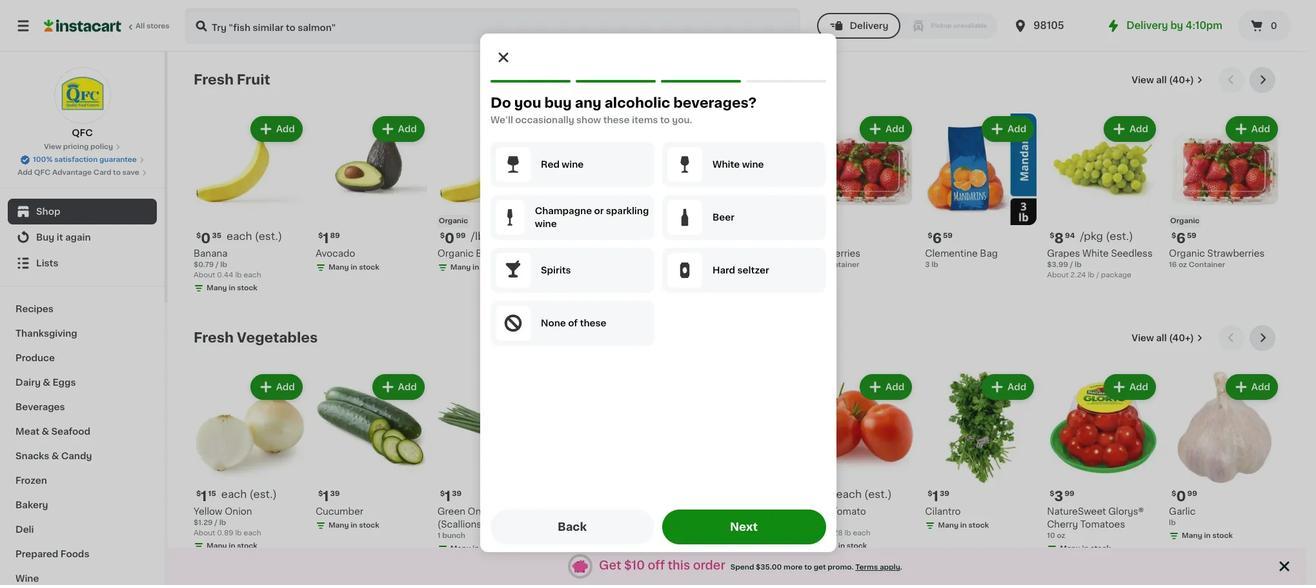 Task type: describe. For each thing, give the bounding box(es) containing it.
product group containing 4
[[803, 114, 915, 270]]

green
[[438, 507, 465, 516]]

1 up cilantro
[[933, 490, 939, 503]]

instacart logo image
[[44, 18, 121, 34]]

(est.) for yellow onion
[[249, 489, 277, 500]]

frozen
[[15, 476, 47, 485]]

98105
[[1034, 21, 1064, 30]]

$ inside the $ 1 75
[[684, 232, 689, 239]]

dairy & eggs link
[[8, 371, 157, 395]]

wine for white wine
[[742, 160, 764, 169]]

lb right 0.89
[[235, 530, 242, 537]]

many down the 0.59
[[694, 285, 715, 292]]

1 up green
[[445, 490, 451, 503]]

1 vertical spatial view
[[44, 143, 61, 150]]

thanksgiving
[[15, 329, 77, 338]]

banana inside the banana $0.79 / lb about 0.44 lb each
[[194, 249, 228, 258]]

recipes
[[15, 305, 53, 314]]

0.64
[[705, 530, 721, 537]]

59 for organic
[[1187, 232, 1197, 239]]

add for limes
[[642, 125, 661, 134]]

many down 0.64
[[694, 543, 715, 550]]

1 vertical spatial 3
[[1054, 490, 1063, 503]]

add button for banana
[[252, 117, 301, 141]]

promo.
[[828, 564, 854, 572]]

product group containing 8
[[1047, 114, 1159, 281]]

garlic lb
[[1169, 507, 1196, 527]]

many in stock down 0.44
[[207, 285, 257, 292]]

6 for organic strawberries
[[1176, 232, 1186, 245]]

add for garlic
[[1251, 383, 1270, 392]]

card
[[93, 169, 111, 176]]

product group containing each (est.)
[[803, 372, 915, 554]]

of
[[568, 319, 577, 328]]

4:10pm
[[1186, 21, 1223, 30]]

get $10 off this order status
[[594, 560, 908, 574]]

lists
[[36, 259, 58, 268]]

4
[[811, 232, 820, 245]]

lb inside garlic lb
[[1169, 520, 1176, 527]]

35
[[212, 232, 221, 239]]

about inside 'grapes   white seedless $3.99 / lb about 2.24 lb / package'
[[1047, 272, 1069, 279]]

none
[[541, 319, 566, 328]]

alcoholic
[[604, 96, 670, 109]]

99 for strawberries
[[822, 232, 831, 239]]

wine for red wine
[[561, 160, 583, 169]]

add for yellow onion
[[276, 383, 295, 392]]

apple
[[736, 249, 763, 258]]

honeycrisp
[[681, 249, 734, 258]]

oz inside organic strawberries 16 oz container
[[1179, 261, 1187, 268]]

view all (40+) for 0
[[1132, 334, 1194, 343]]

recipes link
[[8, 297, 157, 321]]

lb right 0.28
[[845, 530, 851, 537]]

back
[[558, 522, 587, 532]]

produce link
[[8, 346, 157, 371]]

39 for cilantro
[[940, 491, 949, 498]]

grapes   white seedless $3.99 / lb about 2.24 lb / package
[[1047, 249, 1153, 279]]

$ 1 89
[[318, 232, 340, 245]]

6 for clementine bag
[[933, 232, 942, 245]]

/ inside yellow onion $1.29 / lb about 0.89 lb each
[[215, 520, 218, 527]]

3 inside clementine bag 3 lb
[[925, 261, 930, 268]]

many in stock down bunch
[[450, 545, 501, 552]]

off
[[648, 561, 665, 572]]

/ left package
[[1096, 272, 1099, 279]]

avocado
[[316, 249, 355, 258]]

lb inside clementine bag 3 lb
[[932, 261, 938, 268]]

occasionally
[[515, 115, 574, 124]]

/ inside honeycrisp apple $2.99 / lb about 0.59 lb each
[[704, 261, 707, 268]]

seafood
[[51, 427, 90, 436]]

white inside 'grapes   white seedless $3.99 / lb about 2.24 lb / package'
[[1082, 249, 1109, 258]]

0 inside $0.99 per pound element
[[445, 232, 455, 245]]

$ inside $ 8 94
[[1050, 232, 1054, 239]]

lb right the 0.59
[[723, 272, 729, 279]]

add for banana
[[276, 125, 295, 134]]

buy it again
[[36, 233, 91, 242]]

many down cucumber
[[328, 522, 349, 529]]

policy
[[90, 143, 113, 150]]

many in stock down 0.28
[[816, 543, 867, 550]]

service type group
[[817, 13, 998, 39]]

$ 1 39 for green onions (scallions)
[[440, 490, 462, 503]]

$1.99
[[803, 520, 823, 527]]

.
[[900, 564, 902, 572]]

deli
[[15, 525, 34, 534]]

(est.) for honeycrisp apple
[[738, 231, 766, 241]]

lb up 0.44
[[220, 261, 227, 268]]

99 left /lb on the top
[[456, 232, 466, 239]]

advantage
[[52, 169, 92, 176]]

lb up 2.24
[[1075, 261, 1082, 268]]

strawberries 16 oz container
[[803, 249, 861, 268]]

many down cherry
[[1060, 545, 1081, 552]]

$ inside $ 0 79
[[562, 232, 567, 239]]

qfc link
[[54, 67, 111, 139]]

many in stock down cucumber
[[328, 522, 379, 529]]

0.89
[[217, 530, 233, 537]]

by
[[1171, 21, 1183, 30]]

10
[[1047, 532, 1055, 540]]

delivery by 4:10pm link
[[1106, 18, 1223, 34]]

many in stock down organic banana
[[450, 264, 501, 271]]

lb right 2.24
[[1088, 272, 1095, 279]]

bag
[[980, 249, 998, 258]]

about for yellow
[[194, 530, 215, 537]]

$ up cilantro
[[928, 491, 933, 498]]

many down garlic lb
[[1182, 532, 1202, 540]]

candy
[[61, 452, 92, 461]]

clementine
[[925, 249, 978, 258]]

many in stock down the 0.59
[[694, 285, 745, 292]]

each inside honeycrisp apple $2.99 / lb about 0.59 lb each
[[731, 272, 749, 279]]

white wine
[[712, 160, 764, 169]]

$ up cucumber
[[318, 491, 323, 498]]

organic strawberries 16 oz container
[[1169, 249, 1265, 268]]

back button
[[490, 510, 654, 544]]

organic up organic strawberries 16 oz container
[[1170, 217, 1200, 225]]

container inside organic strawberries 16 oz container
[[1189, 261, 1225, 268]]

lb right 0.64
[[723, 530, 729, 537]]

0.28
[[827, 530, 843, 537]]

add for cucumber
[[398, 383, 417, 392]]

many in stock down 0.89
[[207, 543, 257, 550]]

many in stock down 0.64
[[694, 543, 745, 550]]

1 left 15 at the bottom left
[[201, 490, 207, 503]]

lb up 0.28
[[829, 520, 836, 527]]

add for cilantro
[[1008, 383, 1026, 392]]

1 vertical spatial $ 0 99
[[1172, 490, 1197, 503]]

0.59
[[705, 272, 721, 279]]

lb up 0.89
[[219, 520, 226, 527]]

$ inside $ 3 99
[[1050, 491, 1054, 498]]

$ inside $ 4 99
[[806, 232, 811, 239]]

100% satisfaction guarantee button
[[20, 152, 145, 165]]

all for 6
[[1156, 76, 1167, 85]]

view for fresh vegetables
[[1132, 334, 1154, 343]]

tomatoes
[[1080, 520, 1125, 529]]

8
[[1054, 232, 1064, 245]]

many in stock down naturesweet glorys® cherry tomatoes 10 oz
[[1060, 545, 1111, 552]]

white inside add your shopping preferences element
[[712, 160, 740, 169]]

prepared foods link
[[8, 542, 157, 567]]

delivery for delivery by 4:10pm
[[1127, 21, 1168, 30]]

(est.) for banana
[[255, 231, 282, 241]]

beverages link
[[8, 395, 157, 420]]

$0.35 each (estimated) element
[[194, 230, 305, 247]]

close image
[[1277, 559, 1292, 575]]

this
[[668, 561, 690, 572]]

0 horizontal spatial to
[[113, 169, 121, 176]]

again
[[65, 233, 91, 242]]

any
[[575, 96, 601, 109]]

many up sponsored badge "image"
[[572, 545, 593, 552]]

produce
[[15, 354, 55, 363]]

naturesweet
[[1047, 507, 1106, 516]]

39 for cucumber
[[330, 491, 340, 498]]

add button for naturesweet glorys® cherry tomatoes
[[1105, 376, 1155, 399]]

lb up 0.64
[[709, 520, 716, 527]]

or
[[594, 206, 604, 215]]

fresh fruit
[[194, 73, 270, 86]]

bakery
[[15, 501, 48, 510]]

banana $0.79 / lb about 0.44 lb each
[[194, 249, 261, 279]]

add button for cilantro
[[983, 376, 1033, 399]]

get
[[814, 564, 826, 572]]

1 left 75 at right
[[689, 232, 695, 245]]

green onions (scallions) 1 bunch
[[438, 507, 500, 540]]

roma
[[803, 507, 830, 516]]

many down 0.89
[[207, 543, 227, 550]]

organic down /lb on the top
[[438, 249, 474, 258]]

94
[[1065, 232, 1075, 239]]

bakery link
[[8, 493, 157, 518]]

/pkg
[[1080, 231, 1103, 241]]

many down avocado
[[328, 264, 349, 271]]

snacks
[[15, 452, 49, 461]]

yellow onion $1.29 / lb about 0.89 lb each
[[194, 507, 261, 537]]

99 for naturesweet glorys® cherry tomatoes
[[1065, 491, 1075, 498]]

$2.99 for honeycrisp
[[681, 261, 702, 268]]

$ inside $ 0 35
[[196, 232, 201, 239]]

product group containing beecher's handmade cheese street corn
[[559, 372, 671, 569]]

39 for green onions (scallions)
[[452, 491, 462, 498]]

organic up organic banana
[[439, 217, 468, 225]]

add button for grapes   white seedless
[[1105, 117, 1155, 141]]

about for roma
[[803, 530, 825, 537]]

dairy
[[15, 378, 41, 387]]

delivery for delivery
[[850, 21, 889, 30]]

many in stock up get
[[572, 545, 623, 552]]

all for 0
[[1156, 334, 1167, 343]]

fresh for fresh vegetables
[[194, 331, 234, 345]]

to inside do you buy any alcoholic beverages? we'll occasionally show these items to you.
[[660, 115, 670, 124]]

delivery button
[[817, 13, 900, 39]]

about for broccoli
[[681, 530, 703, 537]]

99 for garlic
[[1187, 491, 1197, 498]]

each (est.) for banana
[[227, 231, 282, 241]]

16 inside organic strawberries 16 oz container
[[1169, 261, 1177, 268]]

seedless
[[1111, 249, 1153, 258]]

view pricing policy
[[44, 143, 113, 150]]

each inside yellow onion $1.29 / lb about 0.89 lb each
[[244, 530, 261, 537]]

many down cilantro
[[938, 522, 959, 529]]

handmade
[[607, 507, 657, 516]]

$ inside the "$ 1 89"
[[318, 232, 323, 239]]

1 left 89
[[323, 232, 329, 245]]

add qfc advantage card to save
[[18, 169, 139, 176]]

$35.00
[[756, 564, 782, 572]]

organic inside organic strawberries 16 oz container
[[1169, 249, 1205, 258]]

each (est.) for honeycrisp apple
[[710, 231, 766, 241]]

do you buy any alcoholic beverages? we'll occasionally show these items to you.
[[490, 96, 756, 124]]

package
[[1101, 272, 1132, 279]]

satisfaction
[[54, 156, 98, 163]]

$ 8 94
[[1050, 232, 1075, 245]]

fresh for fresh fruit
[[194, 73, 234, 86]]

$0.99 per pound element
[[438, 230, 549, 247]]



Task type: vqa. For each thing, say whether or not it's contained in the screenshot.
the Choose to the bottom
no



Task type: locate. For each thing, give the bounding box(es) containing it.
1 horizontal spatial $ 1 39
[[440, 490, 462, 503]]

banana up $0.79 at the top left
[[194, 249, 228, 258]]

$
[[196, 232, 201, 239], [318, 232, 323, 239], [440, 232, 445, 239], [562, 232, 567, 239], [684, 232, 689, 239], [806, 232, 811, 239], [928, 232, 933, 239], [1050, 232, 1054, 239], [1172, 232, 1176, 239], [196, 491, 201, 498], [318, 491, 323, 498], [440, 491, 445, 498], [928, 491, 933, 498], [1050, 491, 1054, 498], [1172, 491, 1176, 498]]

buy
[[36, 233, 54, 242]]

each up tomato
[[836, 489, 862, 500]]

16 inside strawberries 16 oz container
[[803, 261, 811, 268]]

0 horizontal spatial $ 6 59
[[928, 232, 953, 245]]

add for organic banana
[[520, 125, 539, 134]]

/ inside broccoli crown $2.99 / lb about 0.64 lb each
[[704, 520, 707, 527]]

each down tomato
[[853, 530, 871, 537]]

many down 0.44
[[207, 285, 227, 292]]

oz inside naturesweet glorys® cherry tomatoes 10 oz
[[1057, 532, 1065, 540]]

$10
[[624, 561, 645, 572]]

1 vertical spatial view all (40+)
[[1132, 334, 1194, 343]]

about left 0.64
[[681, 530, 703, 537]]

2 view all (40+) from the top
[[1132, 334, 1194, 343]]

add button for organic strawberries
[[1227, 117, 1277, 141]]

many down organic banana
[[450, 264, 471, 271]]

$ left 94
[[1050, 232, 1054, 239]]

about
[[194, 272, 215, 279], [681, 272, 703, 279], [1047, 272, 1069, 279], [194, 530, 215, 537], [681, 530, 703, 537], [803, 530, 825, 537]]

2 6 from the left
[[1176, 232, 1186, 245]]

buy
[[544, 96, 572, 109]]

items
[[632, 115, 658, 124]]

organic right seedless
[[1169, 249, 1205, 258]]

about inside honeycrisp apple $2.99 / lb about 0.59 lb each
[[681, 272, 703, 279]]

view pricing policy link
[[44, 142, 121, 152]]

these
[[603, 115, 629, 124], [580, 319, 606, 328]]

add your shopping preferences element
[[480, 33, 836, 552]]

18
[[559, 532, 567, 540]]

qfc down 100%
[[34, 169, 51, 176]]

0 inside 0 button
[[1271, 21, 1277, 30]]

honeycrisp apple $2.99 / lb about 0.59 lb each
[[681, 249, 763, 279]]

(est.) inside $8.94 per package (estimated) element
[[1106, 231, 1133, 241]]

each down onion
[[244, 530, 261, 537]]

2 16 from the left
[[1169, 261, 1177, 268]]

view all (40+) button for 0
[[1127, 325, 1208, 351]]

99 right 4
[[822, 232, 831, 239]]

2 vertical spatial to
[[804, 564, 812, 572]]

0 vertical spatial 3
[[925, 261, 930, 268]]

2 $2.99 from the top
[[681, 520, 702, 527]]

/ up 2.24
[[1070, 261, 1073, 268]]

15
[[208, 491, 216, 498]]

1 inside green onions (scallions) 1 bunch
[[438, 532, 441, 540]]

&
[[43, 378, 50, 387], [42, 427, 49, 436], [51, 452, 59, 461]]

$ left the 79 in the left of the page
[[562, 232, 567, 239]]

2 $ 1 39 from the left
[[440, 490, 462, 503]]

1 strawberries from the left
[[803, 249, 861, 258]]

(est.) inside $1.75 each (estimated) element
[[738, 231, 766, 241]]

99 inside $ 3 99
[[1065, 491, 1075, 498]]

tomato
[[832, 507, 866, 516]]

$ left 89
[[318, 232, 323, 239]]

1 view all (40+) button from the top
[[1127, 67, 1208, 93]]

$ 4 99
[[806, 232, 831, 245]]

2 view all (40+) button from the top
[[1127, 325, 1208, 351]]

oz inside beecher's handmade cheese street corn 18 oz
[[569, 532, 578, 540]]

banana
[[194, 249, 228, 258], [476, 249, 510, 258]]

fresh vegetables
[[194, 331, 318, 345]]

1 horizontal spatial 16
[[1169, 261, 1177, 268]]

champagne or sparkling wine
[[535, 206, 649, 228]]

0 horizontal spatial delivery
[[850, 21, 889, 30]]

$ 6 59 for clementine bag
[[928, 232, 953, 245]]

$ 0 99 up the garlic
[[1172, 490, 1197, 503]]

99 inside $ 4 99
[[822, 232, 831, 239]]

cherry
[[1047, 520, 1078, 529]]

none of these
[[541, 319, 606, 328]]

0 vertical spatial all
[[1156, 76, 1167, 85]]

these inside do you buy any alcoholic beverages? we'll occasionally show these items to you.
[[603, 115, 629, 124]]

0 vertical spatial view all (40+) button
[[1127, 67, 1208, 93]]

$ up clementine
[[928, 232, 933, 239]]

1 horizontal spatial 3
[[1054, 490, 1063, 503]]

spirits
[[541, 266, 571, 275]]

& left candy
[[51, 452, 59, 461]]

lb down clementine
[[932, 261, 938, 268]]

white
[[712, 160, 740, 169], [1082, 249, 1109, 258]]

all
[[136, 23, 145, 30]]

(est.) up seedless
[[1106, 231, 1133, 241]]

foods
[[60, 550, 89, 559]]

0 horizontal spatial container
[[823, 261, 860, 268]]

to inside get $10 off this order spend $35.00 more to get promo. terms apply .
[[804, 564, 812, 572]]

each (est.) for yellow onion
[[221, 489, 277, 500]]

100% satisfaction guarantee
[[33, 156, 137, 163]]

broccoli
[[681, 507, 719, 516]]

add for roma tomato
[[886, 383, 905, 392]]

each down crown
[[731, 530, 749, 537]]

add for strawberries
[[886, 125, 905, 134]]

1 container from the left
[[823, 261, 860, 268]]

6 up organic strawberries 16 oz container
[[1176, 232, 1186, 245]]

product group
[[194, 114, 305, 296], [316, 114, 427, 276], [438, 114, 549, 276], [559, 114, 671, 276], [681, 114, 793, 296], [803, 114, 915, 270], [925, 114, 1037, 270], [1047, 114, 1159, 281], [1169, 114, 1281, 270], [194, 372, 305, 554], [316, 372, 427, 534], [559, 372, 671, 569], [803, 372, 915, 554], [925, 372, 1037, 534], [1047, 372, 1159, 569], [1169, 372, 1281, 544]]

$ left 75 at right
[[684, 232, 689, 239]]

0 vertical spatial white
[[712, 160, 740, 169]]

all stores link
[[44, 8, 170, 44]]

these right the of
[[580, 319, 606, 328]]

$2.99 down broccoli
[[681, 520, 702, 527]]

1 left bunch
[[438, 532, 441, 540]]

about inside yellow onion $1.29 / lb about 0.89 lb each
[[194, 530, 215, 537]]

/ down honeycrisp
[[704, 261, 707, 268]]

0 vertical spatial to
[[660, 115, 670, 124]]

2 horizontal spatial 39
[[940, 491, 949, 498]]

corn
[[627, 520, 649, 529]]

99 up the garlic
[[1187, 491, 1197, 498]]

$ 6 59 up clementine
[[928, 232, 953, 245]]

1 39 from the left
[[330, 491, 340, 498]]

& for dairy
[[43, 378, 50, 387]]

get $10 off this order spend $35.00 more to get promo. terms apply .
[[599, 561, 902, 572]]

add button for organic banana
[[495, 117, 545, 141]]

1 vertical spatial to
[[113, 169, 121, 176]]

add for organic strawberries
[[1251, 125, 1270, 134]]

add for clementine bag
[[1008, 125, 1026, 134]]

0 horizontal spatial 3
[[925, 261, 930, 268]]

each (est.) up onion
[[221, 489, 277, 500]]

each down beer
[[710, 231, 736, 241]]

1 horizontal spatial 6
[[1176, 232, 1186, 245]]

add for grapes   white seedless
[[1130, 125, 1148, 134]]

59 up clementine
[[943, 232, 953, 239]]

39
[[330, 491, 340, 498], [452, 491, 462, 498], [940, 491, 949, 498]]

item carousel region
[[194, 67, 1281, 315], [194, 325, 1281, 574]]

1 item carousel region from the top
[[194, 67, 1281, 315]]

1 (40+) from the top
[[1169, 76, 1194, 85]]

3 down clementine
[[925, 261, 930, 268]]

1 fresh from the top
[[194, 73, 234, 86]]

1 horizontal spatial to
[[660, 115, 670, 124]]

$ 0 99 left /lb on the top
[[440, 232, 466, 245]]

1 6 from the left
[[933, 232, 942, 245]]

/ inside the banana $0.79 / lb about 0.44 lb each
[[216, 261, 219, 268]]

1 up cucumber
[[323, 490, 329, 503]]

59 for clementine
[[943, 232, 953, 239]]

each (est.) inside $1.75 each (estimated) element
[[710, 231, 766, 241]]

0 horizontal spatial banana
[[194, 249, 228, 258]]

add button for cucumber
[[373, 376, 423, 399]]

2 horizontal spatial to
[[804, 564, 812, 572]]

main content
[[168, 52, 1307, 585]]

0 button
[[1238, 10, 1291, 41]]

89
[[330, 232, 340, 239]]

red wine
[[541, 160, 583, 169]]

qfc logo image
[[54, 67, 111, 124]]

0 vertical spatial view
[[1132, 76, 1154, 85]]

delivery
[[1127, 21, 1168, 30], [850, 21, 889, 30]]

$2.99
[[681, 261, 702, 268], [681, 520, 702, 527]]

about for honeycrisp
[[681, 272, 703, 279]]

$ 0 99 inside $0.99 per pound element
[[440, 232, 466, 245]]

1 horizontal spatial 39
[[452, 491, 462, 498]]

1 view all (40+) from the top
[[1132, 76, 1194, 85]]

$ 6 59 up organic strawberries 16 oz container
[[1172, 232, 1197, 245]]

2 container from the left
[[1189, 261, 1225, 268]]

add for avocado
[[398, 125, 417, 134]]

(est.) up apple
[[738, 231, 766, 241]]

$ up organic strawberries 16 oz container
[[1172, 232, 1176, 239]]

2 $ 6 59 from the left
[[1172, 232, 1197, 245]]

0 horizontal spatial strawberries
[[803, 249, 861, 258]]

$ up the garlic
[[1172, 491, 1176, 498]]

buy it again link
[[8, 225, 157, 250]]

add button for avocado
[[373, 117, 423, 141]]

each inside broccoli crown $2.99 / lb about 0.64 lb each
[[731, 530, 749, 537]]

each down apple
[[731, 272, 749, 279]]

eggs
[[53, 378, 76, 387]]

0 horizontal spatial 59
[[943, 232, 953, 239]]

0 horizontal spatial 16
[[803, 261, 811, 268]]

2 (40+) from the top
[[1169, 334, 1194, 343]]

add button for garlic
[[1227, 376, 1277, 399]]

6 up clementine
[[933, 232, 942, 245]]

2.24
[[1071, 272, 1086, 279]]

(40+) for 0
[[1169, 334, 1194, 343]]

do
[[490, 96, 511, 109]]

3 39 from the left
[[940, 491, 949, 498]]

lb up the 0.59
[[709, 261, 716, 268]]

2 horizontal spatial $ 1 39
[[928, 490, 949, 503]]

shop
[[36, 207, 60, 216]]

1 horizontal spatial wine
[[561, 160, 583, 169]]

2 horizontal spatial wine
[[742, 160, 764, 169]]

1 vertical spatial all
[[1156, 334, 1167, 343]]

fruit
[[237, 73, 270, 86]]

fresh left fruit at the left of the page
[[194, 73, 234, 86]]

each (est.) inside $1.15 each (estimated) element
[[221, 489, 277, 500]]

add button for limes
[[617, 117, 667, 141]]

(est.) inside $0.35 each (estimated) element
[[255, 231, 282, 241]]

1 $2.99 from the top
[[681, 261, 702, 268]]

0 vertical spatial fresh
[[194, 73, 234, 86]]

terms
[[855, 564, 878, 572]]

red
[[541, 160, 559, 169]]

each (est.) up tomato
[[836, 489, 892, 500]]

spend
[[731, 564, 754, 572]]

1 horizontal spatial container
[[1189, 261, 1225, 268]]

wine inside champagne or sparkling wine
[[535, 219, 557, 228]]

$ inside $ 1 15
[[196, 491, 201, 498]]

3 up 'naturesweet'
[[1054, 490, 1063, 503]]

you
[[514, 96, 541, 109]]

0 horizontal spatial 39
[[330, 491, 340, 498]]

(est.) for grapes   white seedless
[[1106, 231, 1133, 241]]

wine link
[[8, 567, 157, 585]]

& for meat
[[42, 427, 49, 436]]

$0.79
[[194, 261, 214, 268]]

$ 1 39
[[318, 490, 340, 503], [440, 490, 462, 503], [928, 490, 949, 503]]

add button
[[252, 117, 301, 141], [373, 117, 423, 141], [495, 117, 545, 141], [617, 117, 667, 141], [861, 117, 911, 141], [983, 117, 1033, 141], [1105, 117, 1155, 141], [1227, 117, 1277, 141], [252, 376, 301, 399], [373, 376, 423, 399], [861, 376, 911, 399], [983, 376, 1033, 399], [1105, 376, 1155, 399], [1227, 376, 1277, 399]]

apply
[[880, 564, 900, 572]]

0 vertical spatial $ 0 99
[[440, 232, 466, 245]]

stores
[[146, 23, 170, 30]]

many down bunch
[[450, 545, 471, 552]]

strawberries inside organic strawberries 16 oz container
[[1207, 249, 1265, 258]]

79
[[578, 232, 587, 239]]

item carousel region containing fresh fruit
[[194, 67, 1281, 315]]

1 $ 6 59 from the left
[[928, 232, 953, 245]]

to left you.
[[660, 115, 670, 124]]

cucumber
[[316, 507, 363, 516]]

onions
[[468, 507, 500, 516]]

$ 1 39 for cucumber
[[318, 490, 340, 503]]

0 vertical spatial item carousel region
[[194, 67, 1281, 315]]

1 59 from the left
[[943, 232, 953, 239]]

0 horizontal spatial $ 0 99
[[440, 232, 466, 245]]

1 vertical spatial these
[[580, 319, 606, 328]]

hard
[[712, 266, 735, 275]]

it
[[57, 233, 63, 242]]

each inside roma tomato $1.99 / lb about 0.28 lb each
[[853, 530, 871, 537]]

0 vertical spatial $2.99
[[681, 261, 702, 268]]

/ inside roma tomato $1.99 / lb about 0.28 lb each
[[824, 520, 827, 527]]

$2.99 inside honeycrisp apple $2.99 / lb about 0.59 lb each
[[681, 261, 702, 268]]

59
[[943, 232, 953, 239], [1187, 232, 1197, 239]]

about inside the banana $0.79 / lb about 0.44 lb each
[[194, 272, 215, 279]]

view all (40+)
[[1132, 76, 1194, 85], [1132, 334, 1194, 343]]

& right meat on the bottom
[[42, 427, 49, 436]]

view all (40+) button
[[1127, 67, 1208, 93], [1127, 325, 1208, 351]]

wine
[[15, 575, 39, 584]]

$ 6 59 for organic strawberries
[[1172, 232, 1197, 245]]

1 horizontal spatial delivery
[[1127, 21, 1168, 30]]

1 horizontal spatial qfc
[[72, 128, 93, 137]]

99
[[456, 232, 466, 239], [822, 232, 831, 239], [1065, 491, 1075, 498], [1187, 491, 1197, 498]]

0 horizontal spatial white
[[712, 160, 740, 169]]

2 strawberries from the left
[[1207, 249, 1265, 258]]

hard seltzer
[[712, 266, 769, 275]]

$1.15 each (estimated) element
[[194, 489, 305, 505]]

& left eggs
[[43, 378, 50, 387]]

(est.) up the banana $0.79 / lb about 0.44 lb each
[[255, 231, 282, 241]]

0 horizontal spatial $ 1 39
[[318, 490, 340, 503]]

$ up strawberries 16 oz container
[[806, 232, 811, 239]]

many down 0.28
[[816, 543, 837, 550]]

None search field
[[185, 8, 801, 44]]

0 horizontal spatial qfc
[[34, 169, 51, 176]]

1 horizontal spatial strawberries
[[1207, 249, 1265, 258]]

/ right $1.29
[[215, 520, 218, 527]]

each (est.) inside $0.35 each (estimated) element
[[227, 231, 282, 241]]

1 16 from the left
[[803, 261, 811, 268]]

more
[[784, 564, 803, 572]]

$3.99
[[1047, 261, 1068, 268]]

1 vertical spatial item carousel region
[[194, 325, 1281, 574]]

1 $ 1 39 from the left
[[318, 490, 340, 503]]

lb right 0.44
[[235, 272, 242, 279]]

1 vertical spatial (40+)
[[1169, 334, 1194, 343]]

100%
[[33, 156, 53, 163]]

each inside the banana $0.79 / lb about 0.44 lb each
[[244, 272, 261, 279]]

$ up green
[[440, 491, 445, 498]]

many in stock down cilantro
[[938, 522, 989, 529]]

about inside roma tomato $1.99 / lb about 0.28 lb each
[[803, 530, 825, 537]]

39 up green
[[452, 491, 462, 498]]

0 vertical spatial qfc
[[72, 128, 93, 137]]

oz inside strawberries 16 oz container
[[813, 261, 821, 268]]

39 up cucumber
[[330, 491, 340, 498]]

container inside strawberries 16 oz container
[[823, 261, 860, 268]]

2 item carousel region from the top
[[194, 325, 1281, 574]]

vegetables
[[237, 331, 318, 345]]

each (est.) inside the product "group"
[[836, 489, 892, 500]]

(est.)
[[255, 231, 282, 241], [738, 231, 766, 241], [1106, 231, 1133, 241], [249, 489, 277, 500], [864, 489, 892, 500]]

0 horizontal spatial wine
[[535, 219, 557, 228]]

$ left the 35
[[196, 232, 201, 239]]

1 banana from the left
[[194, 249, 228, 258]]

lb
[[220, 261, 227, 268], [709, 261, 716, 268], [932, 261, 938, 268], [1075, 261, 1082, 268], [235, 272, 242, 279], [723, 272, 729, 279], [1088, 272, 1095, 279], [219, 520, 226, 527], [709, 520, 716, 527], [829, 520, 836, 527], [1169, 520, 1176, 527], [235, 530, 242, 537], [723, 530, 729, 537], [845, 530, 851, 537]]

each (est.) right the 35
[[227, 231, 282, 241]]

& for snacks
[[51, 452, 59, 461]]

1 horizontal spatial white
[[1082, 249, 1109, 258]]

$2.99 inside broccoli crown $2.99 / lb about 0.64 lb each
[[681, 520, 702, 527]]

0.44
[[217, 272, 233, 279]]

delivery inside button
[[850, 21, 889, 30]]

these down alcoholic
[[603, 115, 629, 124]]

0 vertical spatial view all (40+)
[[1132, 76, 1194, 85]]

view all (40+) button for 6
[[1127, 67, 1208, 93]]

all stores
[[136, 23, 170, 30]]

2 banana from the left
[[476, 249, 510, 258]]

each (est.) up apple
[[710, 231, 766, 241]]

lb down the garlic
[[1169, 520, 1176, 527]]

3 $ 1 39 from the left
[[928, 490, 949, 503]]

1 vertical spatial view all (40+) button
[[1127, 325, 1208, 351]]

$ left /lb on the top
[[440, 232, 445, 239]]

main content containing fresh fruit
[[168, 52, 1307, 585]]

$ 1 39 up green
[[440, 490, 462, 503]]

thanksgiving link
[[8, 321, 157, 346]]

1 vertical spatial white
[[1082, 249, 1109, 258]]

/ up 0.64
[[704, 520, 707, 527]]

$ up 'naturesweet'
[[1050, 491, 1054, 498]]

$ 1 75
[[684, 232, 705, 245]]

about down $1.99
[[803, 530, 825, 537]]

product group containing 3
[[1047, 372, 1159, 569]]

1 horizontal spatial $ 6 59
[[1172, 232, 1197, 245]]

1 horizontal spatial 59
[[1187, 232, 1197, 239]]

$ 1 39 up cucumber
[[318, 490, 340, 503]]

2 vertical spatial &
[[51, 452, 59, 461]]

$8.94 per package (estimated) element
[[1047, 230, 1159, 247]]

$ 1 39 for cilantro
[[928, 490, 949, 503]]

0 vertical spatial these
[[603, 115, 629, 124]]

1 all from the top
[[1156, 76, 1167, 85]]

add for naturesweet glorys® cherry tomatoes
[[1130, 383, 1148, 392]]

view all (40+) for 6
[[1132, 76, 1194, 85]]

2 fresh from the top
[[194, 331, 234, 345]]

about inside broccoli crown $2.99 / lb about 0.64 lb each
[[681, 530, 703, 537]]

each right 0.44
[[244, 272, 261, 279]]

(est.) inside $1.15 each (estimated) element
[[249, 489, 277, 500]]

$1.75 each (estimated) element
[[681, 230, 793, 247]]

2 all from the top
[[1156, 334, 1167, 343]]

order
[[693, 561, 725, 572]]

add button for yellow onion
[[252, 376, 301, 399]]

1 vertical spatial &
[[42, 427, 49, 436]]

garlic
[[1169, 507, 1196, 516]]

each right the 35
[[227, 231, 252, 241]]

59 up organic strawberries 16 oz container
[[1187, 232, 1197, 239]]

many in stock down garlic lb
[[1182, 532, 1233, 540]]

0 vertical spatial (40+)
[[1169, 76, 1194, 85]]

0 inside $0.35 each (estimated) element
[[201, 232, 211, 245]]

sponsored badge image
[[559, 558, 598, 565]]

1 vertical spatial qfc
[[34, 169, 51, 176]]

glorys®
[[1109, 507, 1144, 516]]

view for fresh fruit
[[1132, 76, 1154, 85]]

terms apply button
[[855, 563, 900, 574]]

add button for roma tomato
[[861, 376, 911, 399]]

(est.) up tomato
[[864, 489, 892, 500]]

fresh left vegetables
[[194, 331, 234, 345]]

$ 1 39 up cilantro
[[928, 490, 949, 503]]

$2.99 down honeycrisp
[[681, 261, 702, 268]]

item carousel region containing fresh vegetables
[[194, 325, 1281, 574]]

(40+) for 6
[[1169, 76, 1194, 85]]

each up onion
[[221, 489, 247, 500]]

add button for strawberries
[[861, 117, 911, 141]]

2 vertical spatial view
[[1132, 334, 1154, 343]]

frozen link
[[8, 469, 157, 493]]

98105 button
[[1013, 8, 1090, 44]]

1 vertical spatial $2.99
[[681, 520, 702, 527]]

meat & seafood
[[15, 427, 90, 436]]

snacks & candy
[[15, 452, 92, 461]]

add button for clementine bag
[[983, 117, 1033, 141]]

0 horizontal spatial 6
[[933, 232, 942, 245]]

many in stock down avocado
[[328, 264, 379, 271]]

$2.99 for broccoli
[[681, 520, 702, 527]]

(scallions)
[[438, 520, 485, 529]]

$1.29
[[194, 520, 213, 527]]

0 vertical spatial &
[[43, 378, 50, 387]]

99 up 'naturesweet'
[[1065, 491, 1075, 498]]

2 59 from the left
[[1187, 232, 1197, 239]]

2 39 from the left
[[452, 491, 462, 498]]

1 horizontal spatial $ 0 99
[[1172, 490, 1197, 503]]

meat & seafood link
[[8, 420, 157, 444]]

$ left 15 at the bottom left
[[196, 491, 201, 498]]

1 vertical spatial fresh
[[194, 331, 234, 345]]

to down guarantee
[[113, 169, 121, 176]]

beverages?
[[673, 96, 756, 109]]

1 horizontal spatial banana
[[476, 249, 510, 258]]



